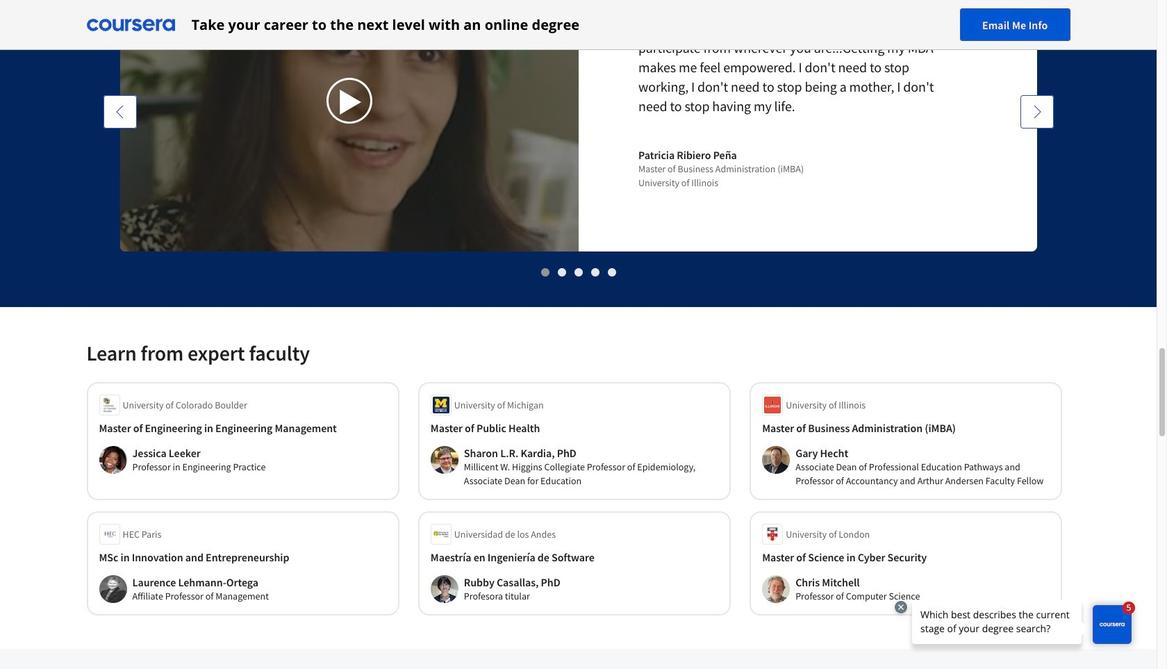 Task type: locate. For each thing, give the bounding box(es) containing it.
next testimonial element
[[1020, 95, 1054, 486]]

coursera image
[[86, 14, 175, 36]]

next image
[[1030, 105, 1044, 119]]



Task type: describe. For each thing, give the bounding box(es) containing it.
previous testimonial element
[[103, 95, 137, 486]]

previous image
[[113, 105, 127, 119]]

slides element
[[86, 265, 1070, 279]]



Task type: vqa. For each thing, say whether or not it's contained in the screenshot.
"previous testimonial" element
yes



